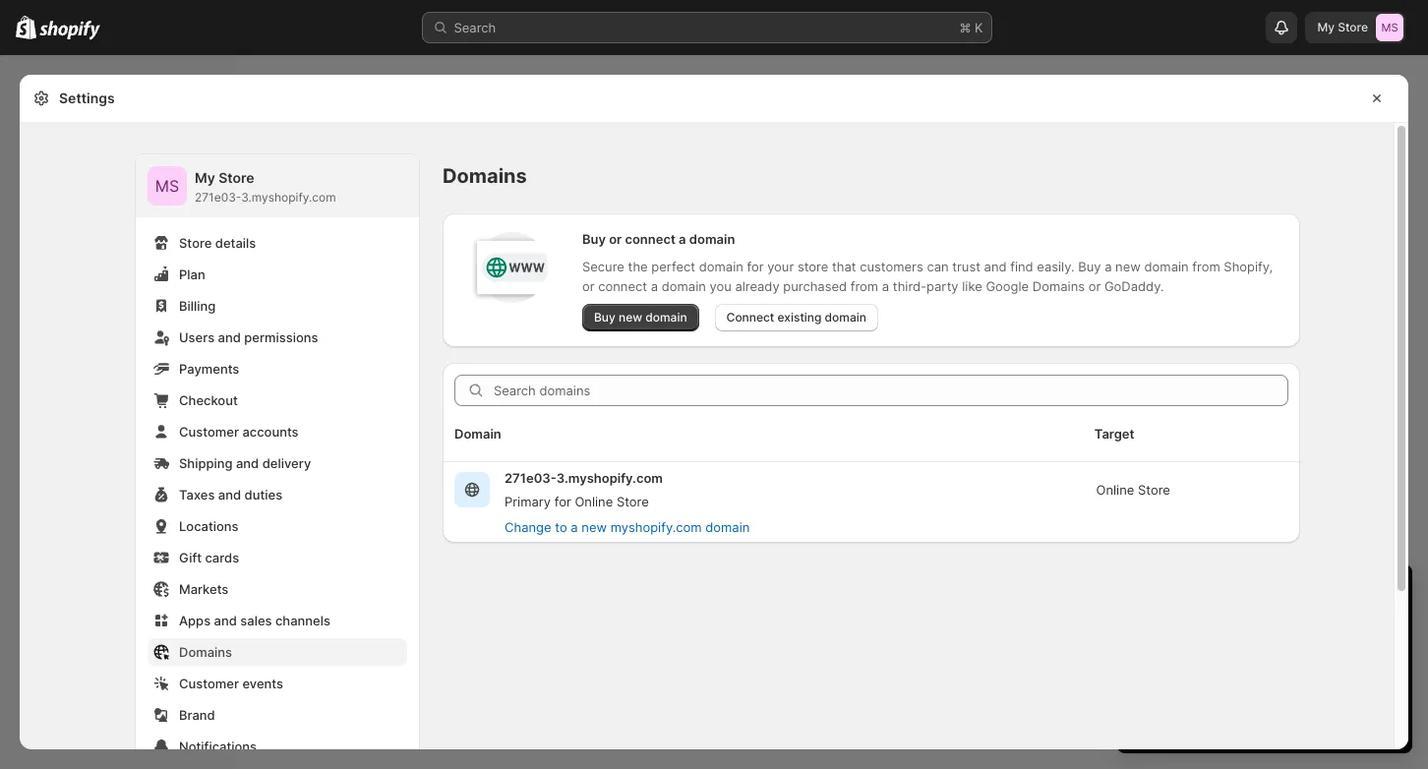 Task type: describe. For each thing, give the bounding box(es) containing it.
easily.
[[1037, 259, 1075, 274]]

⌘
[[960, 20, 971, 35]]

taxes and duties
[[179, 487, 282, 503]]

buy for buy new domain
[[594, 310, 616, 325]]

customer events
[[179, 676, 283, 692]]

3 days left in your trial element
[[1118, 616, 1413, 754]]

plan
[[179, 267, 205, 282]]

secure
[[582, 259, 625, 274]]

online inside 271e03-3.myshopify.com primary for online store
[[575, 494, 613, 510]]

my store 271e03-3.myshopify.com
[[195, 169, 336, 205]]

store details
[[179, 235, 256, 251]]

notifications link
[[148, 733, 407, 760]]

brand link
[[148, 701, 407, 729]]

buy new domain link
[[582, 304, 699, 332]]

1 horizontal spatial new
[[619, 310, 642, 325]]

taxes
[[179, 487, 215, 503]]

my store image
[[1376, 14, 1404, 41]]

⌘ k
[[960, 20, 983, 35]]

shopify image
[[40, 20, 101, 40]]

the
[[628, 259, 648, 274]]

and for delivery
[[236, 455, 259, 471]]

target
[[1095, 426, 1135, 442]]

shipping and delivery
[[179, 455, 311, 471]]

customer for customer events
[[179, 676, 239, 692]]

0 vertical spatial connect
[[625, 231, 676, 247]]

0 vertical spatial domains
[[443, 164, 527, 188]]

gift cards link
[[148, 544, 407, 572]]

domain
[[455, 426, 502, 442]]

users
[[179, 330, 215, 345]]

and for duties
[[218, 487, 241, 503]]

store for my store 271e03-3.myshopify.com
[[219, 169, 254, 186]]

a inside button
[[571, 519, 578, 535]]

perfect
[[652, 259, 696, 274]]

domain inside button
[[706, 519, 750, 535]]

can
[[927, 259, 949, 274]]

change
[[505, 519, 551, 535]]

shopify,
[[1224, 259, 1273, 274]]

sales
[[240, 613, 272, 629]]

Search domains search field
[[494, 375, 1289, 406]]

plan link
[[148, 261, 407, 288]]

checkout
[[179, 393, 238, 408]]

buy for buy or connect a domain
[[582, 231, 606, 247]]

connect existing domain
[[727, 310, 867, 325]]

myshopify.com
[[611, 519, 702, 535]]

a up godaddy.
[[1105, 259, 1112, 274]]

buy inside secure the perfect domain for your store that customers can trust and find easily. buy a new domain from shopify, or connect a domain you already purchased from a third-party like google domains or godaddy.
[[1078, 259, 1101, 274]]

taxes and duties link
[[148, 481, 407, 509]]

markets link
[[148, 576, 407, 603]]

store inside 271e03-3.myshopify.com primary for online store
[[617, 494, 649, 510]]

permissions
[[244, 330, 318, 345]]

store for my store
[[1338, 20, 1368, 34]]

brand
[[179, 707, 215, 723]]

users and permissions link
[[148, 324, 407, 351]]

271e03-3.myshopify.com primary for online store
[[505, 470, 663, 510]]

and inside secure the perfect domain for your store that customers can trust and find easily. buy a new domain from shopify, or connect a domain you already purchased from a third-party like google domains or godaddy.
[[984, 259, 1007, 274]]

you
[[710, 278, 732, 294]]

gift
[[179, 550, 202, 566]]

customer events link
[[148, 670, 407, 698]]

my for my store
[[1318, 20, 1335, 34]]

billing
[[179, 298, 216, 314]]

new inside button
[[582, 519, 607, 535]]

for inside secure the perfect domain for your store that customers can trust and find easily. buy a new domain from shopify, or connect a domain you already purchased from a third-party like google domains or godaddy.
[[747, 259, 764, 274]]

my store
[[1318, 20, 1368, 34]]

customer accounts
[[179, 424, 299, 440]]

a up perfect
[[679, 231, 686, 247]]

payments link
[[148, 355, 407, 383]]



Task type: locate. For each thing, give the bounding box(es) containing it.
0 horizontal spatial online
[[575, 494, 613, 510]]

domains inside the shop settings menu element
[[179, 644, 232, 660]]

online up change to a new myshopify.com domain button at the bottom of page
[[575, 494, 613, 510]]

3.myshopify.com inside 271e03-3.myshopify.com primary for online store
[[557, 470, 663, 486]]

0 vertical spatial new
[[1116, 259, 1141, 274]]

change to a new myshopify.com domain
[[505, 519, 750, 535]]

store for online store
[[1138, 482, 1171, 498]]

1 horizontal spatial 271e03-
[[505, 470, 557, 486]]

for
[[747, 259, 764, 274], [555, 494, 571, 510]]

2 vertical spatial new
[[582, 519, 607, 535]]

0 horizontal spatial from
[[851, 278, 879, 294]]

existing
[[778, 310, 822, 325]]

locations link
[[148, 513, 407, 540]]

shop settings menu element
[[136, 154, 419, 769]]

and right users
[[218, 330, 241, 345]]

a down perfect
[[651, 278, 658, 294]]

buy new domain
[[594, 310, 687, 325]]

0 vertical spatial my
[[1318, 20, 1335, 34]]

for inside 271e03-3.myshopify.com primary for online store
[[555, 494, 571, 510]]

customer
[[179, 424, 239, 440], [179, 676, 239, 692]]

customer for customer accounts
[[179, 424, 239, 440]]

markets
[[179, 581, 229, 597]]

secure the perfect domain for your store that customers can trust and find easily. buy a new domain from shopify, or connect a domain you already purchased from a third-party like google domains or godaddy.
[[582, 259, 1273, 294]]

my for my store 271e03-3.myshopify.com
[[195, 169, 215, 186]]

already
[[735, 278, 780, 294]]

apps and sales channels
[[179, 613, 330, 629]]

apps and sales channels link
[[148, 607, 407, 635]]

new right 'to'
[[582, 519, 607, 535]]

0 vertical spatial customer
[[179, 424, 239, 440]]

my store image
[[148, 166, 187, 206]]

from left shopify,
[[1193, 259, 1221, 274]]

1 vertical spatial for
[[555, 494, 571, 510]]

users and permissions
[[179, 330, 318, 345]]

settings
[[59, 90, 115, 106]]

online down target
[[1096, 482, 1135, 498]]

store details link
[[148, 229, 407, 257]]

shipping
[[179, 455, 233, 471]]

settings dialog
[[20, 75, 1409, 769]]

like
[[962, 278, 983, 294]]

connect up the the
[[625, 231, 676, 247]]

2 vertical spatial domains
[[179, 644, 232, 660]]

apps
[[179, 613, 211, 629]]

1 vertical spatial my
[[195, 169, 215, 186]]

and right taxes at the bottom left of the page
[[218, 487, 241, 503]]

0 vertical spatial buy
[[582, 231, 606, 247]]

3.myshopify.com
[[241, 190, 336, 205], [557, 470, 663, 486]]

271e03- up store details
[[195, 190, 241, 205]]

my inside my store 271e03-3.myshopify.com
[[195, 169, 215, 186]]

details
[[215, 235, 256, 251]]

and right apps
[[214, 613, 237, 629]]

find
[[1011, 259, 1034, 274]]

or down secure
[[582, 278, 595, 294]]

0 vertical spatial from
[[1193, 259, 1221, 274]]

shipping and delivery link
[[148, 450, 407, 477]]

shopify image
[[16, 16, 37, 39]]

1 vertical spatial from
[[851, 278, 879, 294]]

customer up brand
[[179, 676, 239, 692]]

from down that
[[851, 278, 879, 294]]

to
[[555, 519, 567, 535]]

or
[[609, 231, 622, 247], [582, 278, 595, 294], [1089, 278, 1101, 294]]

1 horizontal spatial for
[[747, 259, 764, 274]]

2 horizontal spatial or
[[1089, 278, 1101, 294]]

buy or connect a domain
[[582, 231, 735, 247]]

and up google
[[984, 259, 1007, 274]]

search
[[454, 20, 496, 35]]

0 horizontal spatial 3.myshopify.com
[[241, 190, 336, 205]]

connect inside secure the perfect domain for your store that customers can trust and find easily. buy a new domain from shopify, or connect a domain you already purchased from a third-party like google domains or godaddy.
[[598, 278, 647, 294]]

2 horizontal spatial domains
[[1033, 278, 1085, 294]]

payments
[[179, 361, 239, 377]]

ms button
[[148, 166, 187, 206]]

1 horizontal spatial online
[[1096, 482, 1135, 498]]

new inside secure the perfect domain for your store that customers can trust and find easily. buy a new domain from shopify, or connect a domain you already purchased from a third-party like google domains or godaddy.
[[1116, 259, 1141, 274]]

0 horizontal spatial or
[[582, 278, 595, 294]]

accounts
[[242, 424, 299, 440]]

party
[[927, 278, 959, 294]]

my right my store icon
[[195, 169, 215, 186]]

2 customer from the top
[[179, 676, 239, 692]]

connect
[[727, 310, 775, 325]]

store
[[798, 259, 829, 274]]

a
[[679, 231, 686, 247], [1105, 259, 1112, 274], [651, 278, 658, 294], [882, 278, 889, 294], [571, 519, 578, 535]]

0 vertical spatial 271e03-
[[195, 190, 241, 205]]

2 vertical spatial buy
[[594, 310, 616, 325]]

k
[[975, 20, 983, 35]]

1 horizontal spatial my
[[1318, 20, 1335, 34]]

1 vertical spatial buy
[[1078, 259, 1101, 274]]

or up secure
[[609, 231, 622, 247]]

duties
[[245, 487, 282, 503]]

and down customer accounts in the bottom left of the page
[[236, 455, 259, 471]]

1 vertical spatial 271e03-
[[505, 470, 557, 486]]

google
[[986, 278, 1029, 294]]

events
[[242, 676, 283, 692]]

customer down checkout
[[179, 424, 239, 440]]

delivery
[[262, 455, 311, 471]]

271e03- inside my store 271e03-3.myshopify.com
[[195, 190, 241, 205]]

my
[[1318, 20, 1335, 34], [195, 169, 215, 186]]

271e03- inside 271e03-3.myshopify.com primary for online store
[[505, 470, 557, 486]]

and for sales
[[214, 613, 237, 629]]

0 horizontal spatial domains
[[179, 644, 232, 660]]

store inside my store 271e03-3.myshopify.com
[[219, 169, 254, 186]]

domain
[[689, 231, 735, 247], [699, 259, 744, 274], [1145, 259, 1189, 274], [662, 278, 706, 294], [646, 310, 687, 325], [825, 310, 867, 325], [706, 519, 750, 535]]

primary
[[505, 494, 551, 510]]

buy inside buy new domain link
[[594, 310, 616, 325]]

gift cards
[[179, 550, 239, 566]]

cards
[[205, 550, 239, 566]]

third-
[[893, 278, 927, 294]]

3.myshopify.com inside my store 271e03-3.myshopify.com
[[241, 190, 336, 205]]

godaddy.
[[1105, 278, 1164, 294]]

purchased
[[783, 278, 847, 294]]

1 horizontal spatial domains
[[443, 164, 527, 188]]

your
[[767, 259, 794, 274]]

1 vertical spatial customer
[[179, 676, 239, 692]]

buy up secure
[[582, 231, 606, 247]]

1 vertical spatial connect
[[598, 278, 647, 294]]

domains
[[443, 164, 527, 188], [1033, 278, 1085, 294], [179, 644, 232, 660]]

new down the the
[[619, 310, 642, 325]]

domains inside secure the perfect domain for your store that customers can trust and find easily. buy a new domain from shopify, or connect a domain you already purchased from a third-party like google domains or godaddy.
[[1033, 278, 1085, 294]]

notifications
[[179, 739, 257, 755]]

a right 'to'
[[571, 519, 578, 535]]

connect down the the
[[598, 278, 647, 294]]

1 horizontal spatial 3.myshopify.com
[[557, 470, 663, 486]]

new up godaddy.
[[1116, 259, 1141, 274]]

1 horizontal spatial or
[[609, 231, 622, 247]]

0 horizontal spatial 271e03-
[[195, 190, 241, 205]]

trust
[[953, 259, 981, 274]]

domains link
[[148, 638, 407, 666]]

3.myshopify.com up change to a new myshopify.com domain button at the bottom of page
[[557, 470, 663, 486]]

271e03- up primary at the bottom of the page
[[505, 470, 557, 486]]

that
[[832, 259, 856, 274]]

for up 'to'
[[555, 494, 571, 510]]

0 vertical spatial 3.myshopify.com
[[241, 190, 336, 205]]

271e03-
[[195, 190, 241, 205], [505, 470, 557, 486]]

1 vertical spatial 3.myshopify.com
[[557, 470, 663, 486]]

1 horizontal spatial from
[[1193, 259, 1221, 274]]

online
[[1096, 482, 1135, 498], [575, 494, 613, 510]]

locations
[[179, 518, 239, 534]]

buy down secure
[[594, 310, 616, 325]]

online store
[[1096, 482, 1171, 498]]

buy
[[582, 231, 606, 247], [1078, 259, 1101, 274], [594, 310, 616, 325]]

buy right easily.
[[1078, 259, 1101, 274]]

0 horizontal spatial my
[[195, 169, 215, 186]]

1 vertical spatial new
[[619, 310, 642, 325]]

3.myshopify.com up store details link
[[241, 190, 336, 205]]

channels
[[275, 613, 330, 629]]

or left godaddy.
[[1089, 278, 1101, 294]]

customers
[[860, 259, 924, 274]]

customer accounts link
[[148, 418, 407, 446]]

0 horizontal spatial new
[[582, 519, 607, 535]]

billing link
[[148, 292, 407, 320]]

from
[[1193, 259, 1221, 274], [851, 278, 879, 294]]

0 vertical spatial for
[[747, 259, 764, 274]]

for up already
[[747, 259, 764, 274]]

1 vertical spatial domains
[[1033, 278, 1085, 294]]

checkout link
[[148, 387, 407, 414]]

2 horizontal spatial new
[[1116, 259, 1141, 274]]

connect existing domain link
[[715, 304, 878, 332]]

connect
[[625, 231, 676, 247], [598, 278, 647, 294]]

0 horizontal spatial for
[[555, 494, 571, 510]]

and
[[984, 259, 1007, 274], [218, 330, 241, 345], [236, 455, 259, 471], [218, 487, 241, 503], [214, 613, 237, 629]]

and for permissions
[[218, 330, 241, 345]]

1 customer from the top
[[179, 424, 239, 440]]

store
[[1338, 20, 1368, 34], [219, 169, 254, 186], [179, 235, 212, 251], [1138, 482, 1171, 498], [617, 494, 649, 510]]

dialog
[[1417, 75, 1428, 750]]

my left my store image
[[1318, 20, 1335, 34]]

change to a new myshopify.com domain button
[[493, 514, 762, 541]]

a down customers on the right top of page
[[882, 278, 889, 294]]



Task type: vqa. For each thing, say whether or not it's contained in the screenshot.
text box
no



